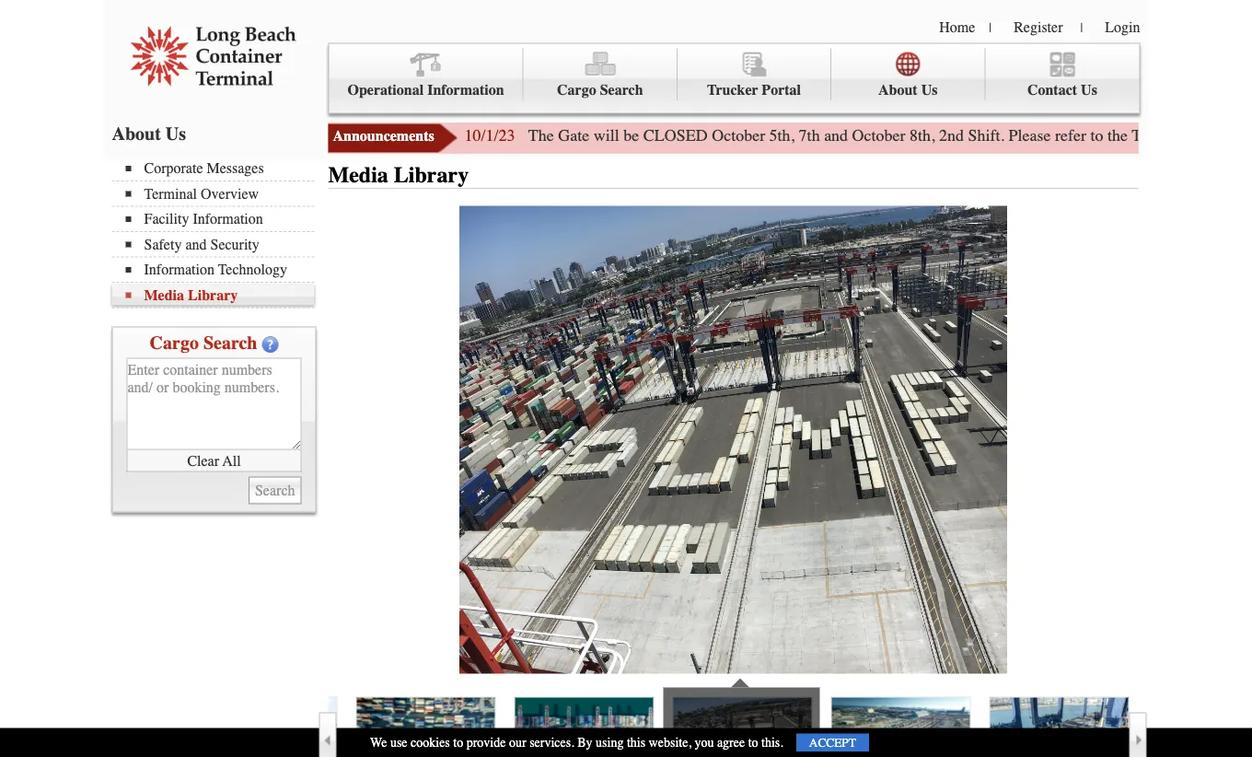 Task type: vqa. For each thing, say whether or not it's contained in the screenshot.
the topmost Cargo Search
yes



Task type: describe. For each thing, give the bounding box(es) containing it.
corporate
[[144, 160, 203, 177]]

operational information link
[[329, 48, 524, 100]]

about us link
[[832, 48, 986, 100]]

hours
[[1211, 126, 1251, 145]]

1 vertical spatial cargo search
[[150, 332, 257, 353]]

0 horizontal spatial to
[[453, 735, 463, 750]]

home link
[[940, 18, 976, 35]]

17/19
[[723, 729, 761, 747]]

announcements
[[333, 128, 434, 145]]

provide
[[467, 735, 506, 750]]

0 vertical spatial library
[[394, 163, 469, 188]]

1 gate from the left
[[558, 126, 590, 145]]

0 horizontal spatial about us
[[112, 123, 186, 144]]

10/1/23
[[465, 126, 515, 145]]

be
[[624, 126, 639, 145]]

our
[[509, 735, 526, 750]]

search inside menu bar
[[600, 82, 643, 99]]

the
[[1108, 126, 1128, 145]]

operational
[[348, 82, 424, 99]]

0 vertical spatial media
[[328, 163, 389, 188]]

media library link
[[126, 286, 315, 303]]

2 horizontal spatial to
[[1091, 126, 1104, 145]]

trucker
[[707, 82, 758, 99]]

1 october from the left
[[712, 126, 765, 145]]

2 | from the left
[[1081, 20, 1083, 35]]

trucker portal
[[707, 82, 801, 99]]

this
[[627, 735, 646, 750]]

information technology link
[[126, 261, 315, 278]]

you
[[695, 735, 714, 750]]

cargo inside menu bar
[[557, 82, 597, 99]]

corporate messages terminal overview facility information safety and security information technology media library
[[144, 160, 287, 303]]

safety
[[144, 236, 182, 253]]

2 october from the left
[[853, 126, 906, 145]]

7th
[[799, 126, 820, 145]]

website,
[[649, 735, 692, 750]]

1 horizontal spatial and
[[824, 126, 848, 145]]

clear all
[[187, 452, 241, 469]]

shift.
[[969, 126, 1005, 145]]

menu bar containing corporate messages
[[112, 158, 324, 308]]

login
[[1106, 18, 1141, 35]]

please
[[1009, 126, 1051, 145]]

we use cookies to provide our services. by using this website, you agree to this.
[[370, 735, 784, 750]]

cargo search inside menu bar
[[557, 82, 643, 99]]

us for contact us link
[[1081, 82, 1098, 99]]

the
[[529, 126, 554, 145]]

Enter container numbers and/ or booking numbers.  text field
[[127, 358, 302, 450]]

1 | from the left
[[990, 20, 992, 35]]

login link
[[1106, 18, 1141, 35]]



Task type: locate. For each thing, give the bounding box(es) containing it.
1 horizontal spatial october
[[853, 126, 906, 145]]

2nd
[[940, 126, 964, 145]]

cargo
[[557, 82, 597, 99], [150, 332, 199, 353]]

accept
[[809, 735, 856, 750]]

messages
[[207, 160, 264, 177]]

0 horizontal spatial library
[[188, 286, 238, 303]]

agree
[[717, 735, 745, 750]]

0 horizontal spatial cargo
[[150, 332, 199, 353]]

home
[[940, 18, 976, 35]]

gate right truck
[[1175, 126, 1207, 145]]

search up be in the top of the page
[[600, 82, 643, 99]]

register link
[[1014, 18, 1063, 35]]

search down 'media library' 'link' on the left of page
[[203, 332, 257, 353]]

this.
[[762, 735, 784, 750]]

terminal overview link
[[126, 185, 315, 202]]

1 horizontal spatial cargo search
[[557, 82, 643, 99]]

all
[[223, 452, 241, 469]]

information up 10/1/23
[[427, 82, 504, 99]]

to
[[1091, 126, 1104, 145], [453, 735, 463, 750], [749, 735, 759, 750]]

cookies
[[411, 735, 450, 750]]

1 vertical spatial menu bar
[[112, 158, 324, 308]]

to right cookies
[[453, 735, 463, 750]]

about us up corporate
[[112, 123, 186, 144]]

about us
[[879, 82, 938, 99], [112, 123, 186, 144]]

contact
[[1028, 82, 1078, 99]]

|
[[990, 20, 992, 35], [1081, 20, 1083, 35]]

0 vertical spatial and
[[824, 126, 848, 145]]

library inside the corporate messages terminal overview facility information safety and security information technology media library
[[188, 286, 238, 303]]

1 horizontal spatial cargo
[[557, 82, 597, 99]]

1 vertical spatial cargo
[[150, 332, 199, 353]]

portal
[[762, 82, 801, 99]]

terminal
[[144, 185, 197, 202]]

information inside operational information 'link'
[[427, 82, 504, 99]]

to left the the
[[1091, 126, 1104, 145]]

will
[[594, 126, 620, 145]]

clear
[[187, 452, 219, 469]]

| right home link
[[990, 20, 992, 35]]

cargo search up will
[[557, 82, 643, 99]]

corporate messages link
[[126, 160, 315, 177]]

closed
[[643, 126, 708, 145]]

| left login
[[1081, 20, 1083, 35]]

search
[[600, 82, 643, 99], [203, 332, 257, 353]]

services.
[[530, 735, 574, 750]]

10/1/23 the gate will be closed october 5th, 7th and october 8th, 2nd shift. please refer to the truck gate hours 
[[465, 126, 1253, 145]]

information down overview
[[193, 210, 263, 227]]

contact us link
[[986, 48, 1140, 100]]

2 vertical spatial information
[[144, 261, 215, 278]]

facility information link
[[126, 210, 315, 227]]

0 horizontal spatial us
[[166, 123, 186, 144]]

facility
[[144, 210, 189, 227]]

operational information
[[348, 82, 504, 99]]

media library
[[328, 163, 469, 188]]

and right safety
[[185, 236, 207, 253]]

refer
[[1056, 126, 1087, 145]]

gate right the
[[558, 126, 590, 145]]

library down information technology link
[[188, 286, 238, 303]]

0 horizontal spatial gate
[[558, 126, 590, 145]]

and
[[824, 126, 848, 145], [185, 236, 207, 253]]

1 vertical spatial about
[[112, 123, 161, 144]]

1 horizontal spatial to
[[749, 735, 759, 750]]

and inside the corporate messages terminal overview facility information safety and security information technology media library
[[185, 236, 207, 253]]

cargo search
[[557, 82, 643, 99], [150, 332, 257, 353]]

library
[[394, 163, 469, 188], [188, 286, 238, 303]]

us up 8th,
[[922, 82, 938, 99]]

0 horizontal spatial cargo search
[[150, 332, 257, 353]]

cargo search link
[[524, 48, 678, 100]]

1 horizontal spatial about us
[[879, 82, 938, 99]]

1 vertical spatial search
[[203, 332, 257, 353]]

8th,
[[910, 126, 935, 145]]

security
[[210, 236, 260, 253]]

october
[[712, 126, 765, 145], [853, 126, 906, 145]]

using
[[596, 735, 624, 750]]

2 horizontal spatial us
[[1081, 82, 1098, 99]]

cargo up will
[[557, 82, 597, 99]]

media down announcements
[[328, 163, 389, 188]]

truck
[[1132, 126, 1171, 145]]

about us up 8th,
[[879, 82, 938, 99]]

library down announcements
[[394, 163, 469, 188]]

trucker portal link
[[678, 48, 832, 100]]

5th,
[[770, 126, 795, 145]]

us up corporate
[[166, 123, 186, 144]]

1 horizontal spatial search
[[600, 82, 643, 99]]

1 horizontal spatial gate
[[1175, 126, 1207, 145]]

information down safety
[[144, 261, 215, 278]]

register
[[1014, 18, 1063, 35]]

0 vertical spatial search
[[600, 82, 643, 99]]

1 horizontal spatial library
[[394, 163, 469, 188]]

us for about us link
[[922, 82, 938, 99]]

us inside about us link
[[922, 82, 938, 99]]

1 vertical spatial media
[[144, 286, 184, 303]]

accept button
[[797, 734, 869, 752]]

0 horizontal spatial october
[[712, 126, 765, 145]]

information
[[427, 82, 504, 99], [193, 210, 263, 227], [144, 261, 215, 278]]

cargo down 'media library' 'link' on the left of page
[[150, 332, 199, 353]]

about up corporate
[[112, 123, 161, 144]]

0 vertical spatial cargo
[[557, 82, 597, 99]]

about up 8th,
[[879, 82, 918, 99]]

1 horizontal spatial us
[[922, 82, 938, 99]]

0 horizontal spatial |
[[990, 20, 992, 35]]

0 horizontal spatial and
[[185, 236, 207, 253]]

gate
[[558, 126, 590, 145], [1175, 126, 1207, 145]]

1 horizontal spatial menu bar
[[328, 43, 1141, 114]]

safety and security link
[[126, 236, 315, 253]]

1 horizontal spatial media
[[328, 163, 389, 188]]

media down safety
[[144, 286, 184, 303]]

to left this.
[[749, 735, 759, 750]]

and right 7th
[[824, 126, 848, 145]]

menu bar
[[328, 43, 1141, 114], [112, 158, 324, 308]]

contact us
[[1028, 82, 1098, 99]]

by
[[578, 735, 593, 750]]

0 vertical spatial menu bar
[[328, 43, 1141, 114]]

about us inside about us link
[[879, 82, 938, 99]]

overview
[[201, 185, 259, 202]]

1 vertical spatial about us
[[112, 123, 186, 144]]

we
[[370, 735, 387, 750]]

0 vertical spatial cargo search
[[557, 82, 643, 99]]

0 horizontal spatial search
[[203, 332, 257, 353]]

2 gate from the left
[[1175, 126, 1207, 145]]

us right contact at the right of page
[[1081, 82, 1098, 99]]

clear all button
[[127, 450, 302, 472]]

None submit
[[249, 477, 302, 504]]

1 vertical spatial and
[[185, 236, 207, 253]]

0 horizontal spatial about
[[112, 123, 161, 144]]

0 horizontal spatial menu bar
[[112, 158, 324, 308]]

use
[[390, 735, 408, 750]]

about
[[879, 82, 918, 99], [112, 123, 161, 144]]

us inside contact us link
[[1081, 82, 1098, 99]]

1 vertical spatial information
[[193, 210, 263, 227]]

menu bar containing operational information
[[328, 43, 1141, 114]]

1 horizontal spatial about
[[879, 82, 918, 99]]

0 vertical spatial about
[[879, 82, 918, 99]]

0 vertical spatial information
[[427, 82, 504, 99]]

media
[[328, 163, 389, 188], [144, 286, 184, 303]]

cargo search down 'media library' 'link' on the left of page
[[150, 332, 257, 353]]

0 horizontal spatial media
[[144, 286, 184, 303]]

1 vertical spatial library
[[188, 286, 238, 303]]

us
[[922, 82, 938, 99], [1081, 82, 1098, 99], [166, 123, 186, 144]]

october left 8th,
[[853, 126, 906, 145]]

1 horizontal spatial |
[[1081, 20, 1083, 35]]

october left '5th,'
[[712, 126, 765, 145]]

media inside the corporate messages terminal overview facility information safety and security information technology media library
[[144, 286, 184, 303]]

0 vertical spatial about us
[[879, 82, 938, 99]]

technology
[[218, 261, 287, 278]]



